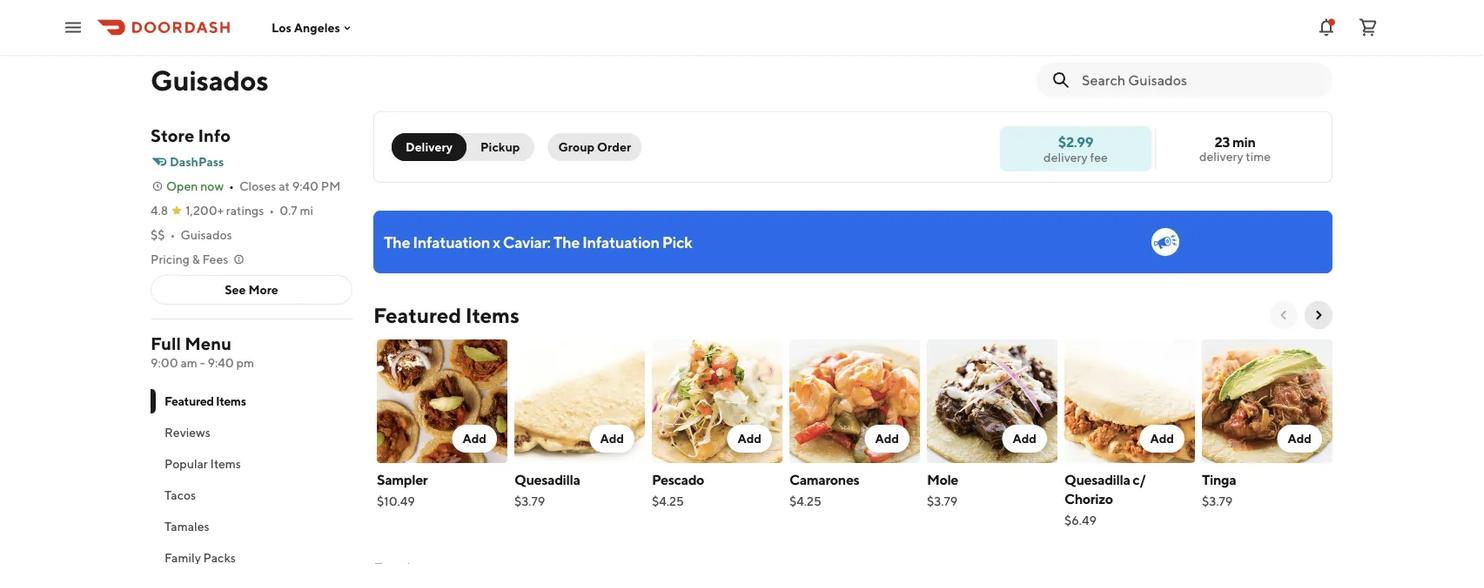 Task type: describe. For each thing, give the bounding box(es) containing it.
notification bell image
[[1317, 17, 1338, 38]]

quesadilla c/ chorizo image
[[1065, 340, 1196, 464]]

open menu image
[[63, 17, 84, 38]]

delivery
[[406, 140, 453, 155]]

tamales button
[[151, 512, 353, 543]]

sampler image
[[377, 340, 508, 464]]

more
[[249, 283, 279, 297]]

tamales
[[165, 520, 210, 534]]

quesadilla for c/
[[1065, 472, 1131, 489]]

1 vertical spatial items
[[216, 394, 246, 409]]

popular items
[[165, 457, 241, 472]]

0 vertical spatial 9:40
[[292, 179, 319, 194]]

Delivery radio
[[392, 134, 467, 162]]

pickup
[[481, 140, 520, 155]]

group
[[559, 140, 595, 155]]

1 infatuation from the left
[[413, 233, 490, 252]]

pricing & fees
[[151, 253, 228, 267]]

store info
[[151, 126, 231, 146]]

add for camarones
[[876, 432, 900, 446]]

4.8
[[151, 204, 168, 218]]

$$ • guisados
[[151, 228, 232, 243]]

$3.79 for tinga
[[1203, 495, 1233, 509]]

1 vertical spatial guisados
[[181, 228, 232, 243]]

add for quesadilla c/ chorizo
[[1151, 432, 1175, 446]]

-
[[200, 356, 205, 371]]

1 the from the left
[[384, 233, 410, 252]]

group order button
[[548, 134, 642, 162]]

order methods option group
[[392, 134, 534, 162]]

info
[[198, 126, 231, 146]]

the infatuation x caviar: the infatuation pick
[[384, 233, 693, 252]]

guisados image
[[166, 0, 233, 37]]

Pickup radio
[[456, 134, 534, 162]]

los
[[272, 20, 292, 35]]

add button for pescado
[[728, 425, 772, 453]]

tacos button
[[151, 480, 353, 512]]

2 vertical spatial •
[[170, 228, 175, 243]]

add for mole
[[1013, 432, 1037, 446]]

items inside featured items heading
[[466, 303, 520, 328]]

popular
[[165, 457, 208, 472]]

1,200+
[[186, 204, 224, 218]]

$4.25 for camarones
[[790, 495, 822, 509]]

menu
[[185, 334, 232, 354]]

add button for quesadilla
[[590, 425, 635, 453]]

add for tinga
[[1288, 432, 1312, 446]]

pick
[[663, 233, 693, 252]]

• closes at 9:40 pm
[[229, 179, 341, 194]]

1,200+ ratings •
[[186, 204, 274, 218]]

$$
[[151, 228, 165, 243]]

full
[[151, 334, 181, 354]]

ratings
[[226, 204, 264, 218]]

mole image
[[927, 340, 1058, 464]]

$4.25 for pescado
[[652, 495, 684, 509]]

angeles
[[294, 20, 340, 35]]

$10.49
[[377, 495, 415, 509]]

min
[[1233, 134, 1256, 151]]

tinga image
[[1203, 340, 1333, 464]]

sampler $10.49
[[377, 472, 428, 509]]

$3.79 for quesadilla
[[515, 495, 545, 509]]

see
[[225, 283, 246, 297]]

quesadilla image
[[515, 340, 645, 464]]

fee
[[1091, 150, 1108, 165]]

delivery inside $2.99 delivery fee
[[1044, 150, 1088, 165]]

next button of carousel image
[[1312, 309, 1326, 323]]

pm
[[321, 179, 341, 194]]

open now
[[166, 179, 224, 194]]

&
[[192, 253, 200, 267]]

c/
[[1133, 472, 1147, 489]]

at
[[279, 179, 290, 194]]

9:00
[[151, 356, 178, 371]]

$2.99 delivery fee
[[1044, 134, 1108, 165]]

full menu 9:00 am - 9:40 pm
[[151, 334, 254, 371]]

tacos
[[165, 489, 196, 503]]

los angeles button
[[272, 20, 354, 35]]

1 vertical spatial featured items
[[165, 394, 246, 409]]

0 vertical spatial featured items
[[374, 303, 520, 328]]

previous button of carousel image
[[1278, 309, 1291, 323]]



Task type: vqa. For each thing, say whether or not it's contained in the screenshot.


Task type: locate. For each thing, give the bounding box(es) containing it.
1 vertical spatial 9:40
[[208, 356, 234, 371]]

1 vertical spatial featured
[[165, 394, 214, 409]]

store
[[151, 126, 194, 146]]

quesadilla $3.79
[[515, 472, 580, 509]]

0 horizontal spatial •
[[170, 228, 175, 243]]

6 add button from the left
[[1140, 425, 1185, 453]]

0 vertical spatial items
[[466, 303, 520, 328]]

see more
[[225, 283, 279, 297]]

Item Search search field
[[1082, 71, 1319, 90]]

featured items heading
[[374, 302, 520, 330]]

$2.99
[[1059, 134, 1094, 150]]

• right the now
[[229, 179, 234, 194]]

23 min delivery time
[[1200, 134, 1271, 164]]

2 delivery from the left
[[1044, 150, 1088, 165]]

mole $3.79
[[927, 472, 959, 509]]

5 add from the left
[[1013, 432, 1037, 446]]

popular items button
[[151, 449, 353, 480]]

0 vertical spatial •
[[229, 179, 234, 194]]

quesadilla c/ chorizo $6.49
[[1065, 472, 1147, 528]]

4 add from the left
[[876, 432, 900, 446]]

dashpass
[[170, 155, 224, 169]]

add button for camarones
[[865, 425, 910, 453]]

1 quesadilla from the left
[[515, 472, 580, 489]]

featured inside heading
[[374, 303, 462, 328]]

add button for sampler
[[452, 425, 497, 453]]

1 horizontal spatial infatuation
[[583, 233, 660, 252]]

0 horizontal spatial delivery
[[1044, 150, 1088, 165]]

$3.79
[[515, 495, 545, 509], [927, 495, 958, 509], [1203, 495, 1233, 509]]

1 horizontal spatial •
[[229, 179, 234, 194]]

1 horizontal spatial featured items
[[374, 303, 520, 328]]

• right $$
[[170, 228, 175, 243]]

0 vertical spatial guisados
[[151, 64, 268, 97]]

camarones image
[[790, 340, 920, 464]]

$4.25 inside camarones $4.25
[[790, 495, 822, 509]]

1 delivery from the left
[[1200, 150, 1244, 164]]

9:40 inside full menu 9:00 am - 9:40 pm
[[208, 356, 234, 371]]

1 horizontal spatial $3.79
[[927, 495, 958, 509]]

3 add from the left
[[738, 432, 762, 446]]

quesadilla for $3.79
[[515, 472, 580, 489]]

mole
[[927, 472, 959, 489]]

quesadilla up chorizo
[[1065, 472, 1131, 489]]

$3.79 for mole
[[927, 495, 958, 509]]

delivery left time
[[1200, 150, 1244, 164]]

$3.79 inside the quesadilla $3.79
[[515, 495, 545, 509]]

quesadilla inside quesadilla c/ chorizo $6.49
[[1065, 472, 1131, 489]]

1 $3.79 from the left
[[515, 495, 545, 509]]

2 infatuation from the left
[[583, 233, 660, 252]]

camarones
[[790, 472, 860, 489]]

5 add button from the left
[[1003, 425, 1048, 453]]

pm
[[236, 356, 254, 371]]

x
[[493, 233, 500, 252]]

caviar:
[[503, 233, 551, 252]]

7 add from the left
[[1288, 432, 1312, 446]]

1 horizontal spatial $4.25
[[790, 495, 822, 509]]

0.7
[[280, 204, 298, 218]]

2 $3.79 from the left
[[927, 495, 958, 509]]

$4.25 down camarones
[[790, 495, 822, 509]]

9:40 right -
[[208, 356, 234, 371]]

1 horizontal spatial delivery
[[1200, 150, 1244, 164]]

1 horizontal spatial quesadilla
[[1065, 472, 1131, 489]]

delivery inside 23 min delivery time
[[1200, 150, 1244, 164]]

23
[[1215, 134, 1231, 151]]

guisados up 'info'
[[151, 64, 268, 97]]

featured items up sampler image
[[374, 303, 520, 328]]

2 add from the left
[[600, 432, 624, 446]]

add
[[463, 432, 487, 446], [600, 432, 624, 446], [738, 432, 762, 446], [876, 432, 900, 446], [1013, 432, 1037, 446], [1151, 432, 1175, 446], [1288, 432, 1312, 446]]

infatuation left pick
[[583, 233, 660, 252]]

mi
[[300, 204, 313, 218]]

3 add button from the left
[[728, 425, 772, 453]]

0 horizontal spatial featured
[[165, 394, 214, 409]]

2 quesadilla from the left
[[1065, 472, 1131, 489]]

$4.25
[[652, 495, 684, 509], [790, 495, 822, 509]]

pescado image
[[652, 340, 783, 464]]

camarones $4.25
[[790, 472, 860, 509]]

0 horizontal spatial infatuation
[[413, 233, 490, 252]]

2 $4.25 from the left
[[790, 495, 822, 509]]

open
[[166, 179, 198, 194]]

reviews
[[165, 426, 211, 440]]

add button for tinga
[[1278, 425, 1323, 453]]

reviews button
[[151, 418, 353, 449]]

pescado $4.25
[[652, 472, 705, 509]]

0 vertical spatial featured
[[374, 303, 462, 328]]

0 horizontal spatial the
[[384, 233, 410, 252]]

closes
[[239, 179, 276, 194]]

items inside popular items button
[[210, 457, 241, 472]]

7 add button from the left
[[1278, 425, 1323, 453]]

delivery
[[1200, 150, 1244, 164], [1044, 150, 1088, 165]]

fees
[[202, 253, 228, 267]]

add button
[[452, 425, 497, 453], [590, 425, 635, 453], [728, 425, 772, 453], [865, 425, 910, 453], [1003, 425, 1048, 453], [1140, 425, 1185, 453], [1278, 425, 1323, 453]]

1 $4.25 from the left
[[652, 495, 684, 509]]

tinga $3.79
[[1203, 472, 1237, 509]]

0 horizontal spatial $3.79
[[515, 495, 545, 509]]

1 horizontal spatial 9:40
[[292, 179, 319, 194]]

featured items up reviews
[[165, 394, 246, 409]]

add for sampler
[[463, 432, 487, 446]]

quesadilla
[[515, 472, 580, 489], [1065, 472, 1131, 489]]

items right popular
[[210, 457, 241, 472]]

see more button
[[152, 276, 352, 304]]

guisados down 1,200+
[[181, 228, 232, 243]]

am
[[181, 356, 198, 371]]

pricing
[[151, 253, 190, 267]]

delivery left 'fee'
[[1044, 150, 1088, 165]]

quesadilla down quesadilla image
[[515, 472, 580, 489]]

$3.79 inside tinga $3.79
[[1203, 495, 1233, 509]]

1 add from the left
[[463, 432, 487, 446]]

1 horizontal spatial the
[[554, 233, 580, 252]]

items down the x
[[466, 303, 520, 328]]

add for pescado
[[738, 432, 762, 446]]

•
[[229, 179, 234, 194], [269, 204, 274, 218], [170, 228, 175, 243]]

los angeles
[[272, 20, 340, 35]]

4 add button from the left
[[865, 425, 910, 453]]

$6.49
[[1065, 514, 1097, 528]]

2 vertical spatial items
[[210, 457, 241, 472]]

1 horizontal spatial featured
[[374, 303, 462, 328]]

add for quesadilla
[[600, 432, 624, 446]]

pricing & fees button
[[151, 251, 246, 269]]

chorizo
[[1065, 491, 1114, 508]]

$4.25 down pescado
[[652, 495, 684, 509]]

2 the from the left
[[554, 233, 580, 252]]

6 add from the left
[[1151, 432, 1175, 446]]

add button for mole
[[1003, 425, 1048, 453]]

now
[[200, 179, 224, 194]]

sampler
[[377, 472, 428, 489]]

group order
[[559, 140, 631, 155]]

add button for quesadilla c/ chorizo
[[1140, 425, 1185, 453]]

0 items, open order cart image
[[1359, 17, 1379, 38]]

1 vertical spatial •
[[269, 204, 274, 218]]

order
[[597, 140, 631, 155]]

infatuation left the x
[[413, 233, 490, 252]]

0 horizontal spatial $4.25
[[652, 495, 684, 509]]

0 horizontal spatial quesadilla
[[515, 472, 580, 489]]

2 horizontal spatial •
[[269, 204, 274, 218]]

tinga
[[1203, 472, 1237, 489]]

items up reviews button
[[216, 394, 246, 409]]

9:40
[[292, 179, 319, 194], [208, 356, 234, 371]]

infatuation
[[413, 233, 490, 252], [583, 233, 660, 252]]

the
[[384, 233, 410, 252], [554, 233, 580, 252]]

3 $3.79 from the left
[[1203, 495, 1233, 509]]

items
[[466, 303, 520, 328], [216, 394, 246, 409], [210, 457, 241, 472]]

time
[[1246, 150, 1271, 164]]

0 horizontal spatial featured items
[[165, 394, 246, 409]]

9:40 right at
[[292, 179, 319, 194]]

0.7 mi
[[280, 204, 313, 218]]

1 add button from the left
[[452, 425, 497, 453]]

pescado
[[652, 472, 705, 489]]

$4.25 inside pescado $4.25
[[652, 495, 684, 509]]

2 horizontal spatial $3.79
[[1203, 495, 1233, 509]]

guisados
[[151, 64, 268, 97], [181, 228, 232, 243]]

$3.79 inside mole $3.79
[[927, 495, 958, 509]]

featured items
[[374, 303, 520, 328], [165, 394, 246, 409]]

0 horizontal spatial 9:40
[[208, 356, 234, 371]]

• left 0.7
[[269, 204, 274, 218]]

2 add button from the left
[[590, 425, 635, 453]]

featured
[[374, 303, 462, 328], [165, 394, 214, 409]]



